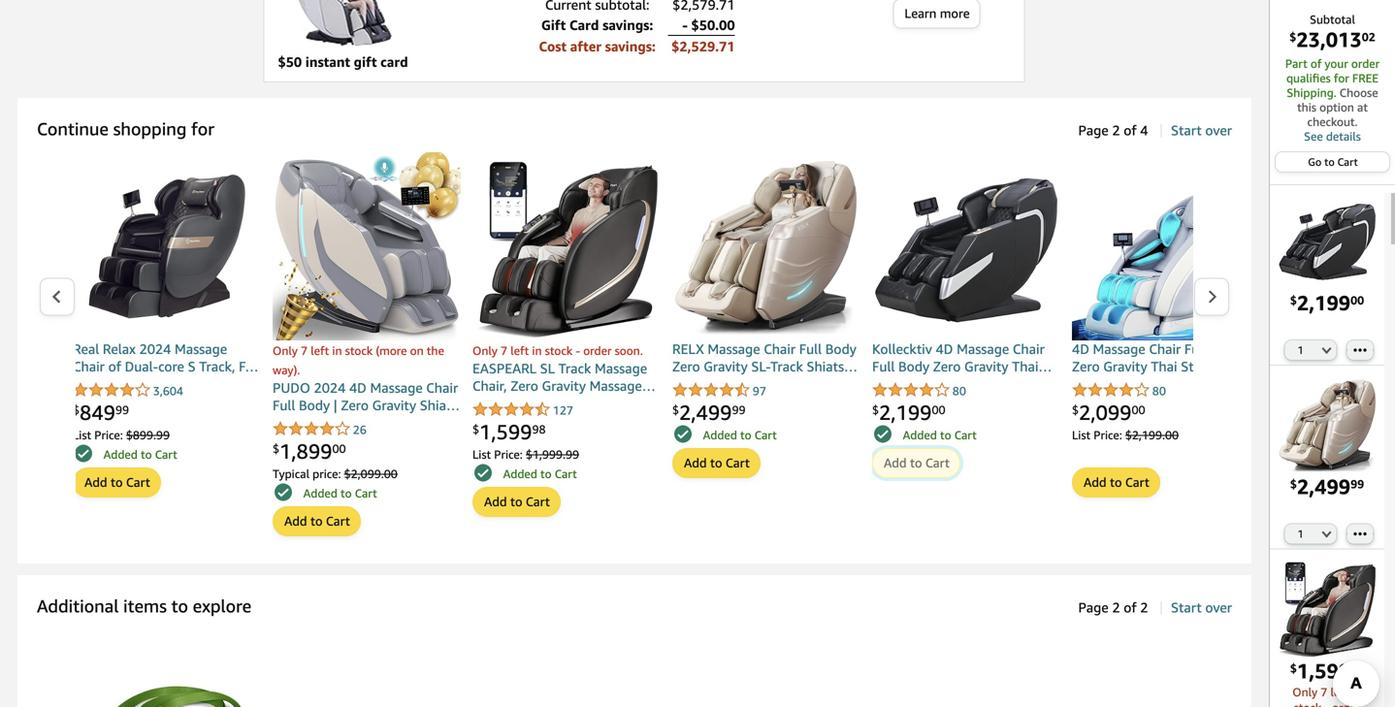 Task type: describe. For each thing, give the bounding box(es) containing it.
added down 'price:'
[[303, 487, 338, 500]]

2 horizontal spatial 99
[[1351, 478, 1365, 491]]

127
[[553, 404, 574, 417]]

$ 849 99
[[73, 400, 129, 425]]

only for 1,599
[[473, 344, 498, 358]]

list for 849
[[73, 428, 91, 442]]

left inside only 7 left in stock - orde
[[1331, 686, 1350, 699]]

added to cart down $1,999.99
[[503, 467, 577, 481]]

80 link for zero
[[873, 382, 967, 400]]

pudo 2024 4d massage chair full body | zero gravity shia… link
[[273, 379, 461, 418]]

1 vertical spatial 2,499
[[1298, 475, 1351, 499]]

4d inside only 7 left in stock (more on the way). pudo 2024 4d massage chair full body | zero gravity shia…
[[349, 380, 367, 396]]

page 2 of 4
[[1079, 122, 1149, 138]]

massage inside real relax 2024 massage chair of dual-core s track, f…
[[175, 341, 227, 357]]

way).
[[273, 363, 300, 377]]

- for only 7 left in stock - orde
[[1325, 701, 1330, 708]]

0 vertical spatial alert image
[[75, 445, 92, 462]]

80 for thai
[[1153, 384, 1167, 398]]

0 horizontal spatial $ 2,499 99
[[673, 400, 746, 425]]

stretching…
[[1181, 359, 1259, 375]]

body inside 4d massage chair full body zero gravity thai stretching…
[[1211, 341, 1242, 357]]

$2,529.71
[[672, 38, 735, 54]]

part
[[1286, 57, 1308, 70]]

after
[[570, 38, 602, 54]]

added to cart for dual-
[[104, 448, 177, 461]]

only 7 left in stock - order soon. easpearl sl track massage chair, zero gravity massage…
[[473, 344, 656, 394]]

0 vertical spatial $ 2,199 00
[[1291, 290, 1365, 315]]

full inside 4d massage chair full body zero gravity thai stretching…
[[1185, 341, 1208, 357]]

00 down kollecktiv 4d massage chair full body zero gravity thai…
[[932, 403, 946, 417]]

added to cart for zero
[[903, 428, 977, 442]]

1 horizontal spatial $ 2,499 99
[[1291, 475, 1365, 499]]

in for 1,599
[[532, 344, 542, 358]]

body inside relx massage chair full body zero gravity sl-track shiats…
[[826, 341, 857, 357]]

cost
[[539, 38, 567, 54]]

97 link
[[673, 382, 767, 400]]

chair inside real relax 2024 massage chair of dual-core s track, f…
[[73, 359, 105, 375]]

$ 2,099 00
[[1072, 400, 1146, 425]]

$1,999.99
[[526, 448, 579, 461]]

details
[[1327, 130, 1362, 143]]

chair inside relx massage chair full body zero gravity sl-track shiats…
[[764, 341, 796, 357]]

continue
[[37, 118, 109, 139]]

127 link
[[473, 402, 574, 419]]

relx massage chair full body zero gravity sl-track shiatsu massage chair, 12 modes, airbag massage, with yoga stretch, foot m image
[[673, 152, 861, 341]]

massage inside only 7 left in stock (more on the way). pudo 2024 4d massage chair full body | zero gravity shia…
[[370, 380, 423, 396]]

card
[[381, 54, 408, 70]]

$ down 97 link
[[673, 403, 679, 417]]

shipping.
[[1287, 86, 1337, 99]]

thai
[[1151, 359, 1178, 375]]

s
[[188, 359, 196, 375]]

relax
[[103, 341, 136, 357]]

relx massage chair full body zero gravity sl-track shiats…
[[673, 341, 858, 375]]

relx massage chair full body zero gravity sl-track shiatsu massage chair, 12 modes, airbag massage, with yoga stretch, foot massage, ai control（cream） image
[[1279, 377, 1376, 475]]

f…
[[239, 359, 259, 375]]

4d massage chair full body zero gravity thai stretching… link
[[1072, 341, 1261, 379]]

$50 instant gift card
[[278, 54, 408, 70]]

$ down chair,
[[473, 423, 480, 436]]

added down "list price: $1,999.99"
[[503, 467, 538, 481]]

go
[[1309, 156, 1322, 168]]

dual-
[[125, 359, 158, 375]]

shia…
[[420, 398, 460, 414]]

stock for 1,599
[[545, 344, 573, 358]]

shopping
[[113, 118, 187, 139]]

savings: for cost after savings:
[[605, 38, 656, 54]]

full inside only 7 left in stock (more on the way). pudo 2024 4d massage chair full body | zero gravity shia…
[[273, 398, 295, 414]]

go to cart link
[[1276, 152, 1390, 172]]

added to cart for gravity
[[703, 428, 777, 442]]

$ down relx massage chair full body zero gravity sl-track shiatsu massage chair, 12 modes, airbag massage, with yoga stretch, foot massage, ai control（cream） image
[[1291, 478, 1298, 491]]

on
[[410, 344, 424, 358]]

savings: for gift card savings:
[[603, 17, 654, 33]]

gravity inside 4d massage chair full body zero gravity thai stretching…
[[1104, 359, 1148, 375]]

sl
[[540, 361, 555, 377]]

add for add to cart submit related to core
[[84, 475, 107, 490]]

instant
[[306, 54, 350, 70]]

part of your order qualifies for free shipping.
[[1286, 57, 1380, 99]]

00 inside $ 1,899 00
[[332, 442, 346, 456]]

list for 1,599
[[473, 448, 491, 461]]

only 7 left in stock - orde
[[1293, 686, 1362, 708]]

2,099
[[1079, 400, 1132, 425]]

of inside real relax 2024 massage chair of dual-core s track, f…
[[108, 359, 121, 375]]

subtotal
[[1310, 13, 1356, 26]]

go to cart
[[1309, 156, 1359, 168]]

easpearl sl track massage chair, zero gravity massage chairs full body with app, waist and calf heat, thai stretch, body scan image
[[473, 152, 661, 341]]

shiats…
[[807, 359, 858, 375]]

the
[[427, 344, 444, 358]]

zero inside 4d massage chair full body zero gravity thai stretching…
[[1072, 359, 1100, 375]]

price:
[[313, 467, 341, 481]]

massage inside kollecktiv 4d massage chair full body zero gravity thai…
[[957, 341, 1010, 357]]

0 horizontal spatial 98
[[532, 423, 546, 436]]

gift
[[354, 54, 377, 70]]

$50
[[278, 54, 302, 70]]

start over link for additional items to explore
[[1171, 600, 1233, 616]]

1 vertical spatial 1,599
[[1298, 659, 1351, 683]]

additional items to explore
[[37, 596, 252, 617]]

card
[[570, 17, 599, 33]]

in for 1,899
[[332, 344, 342, 358]]

full inside kollecktiv 4d massage chair full body zero gravity thai…
[[873, 359, 895, 375]]

00 down kollecktiv 4d massage chair full body zero gravity thai stretching with 57&#39;&#39; dual-core sl track, 12 auto massage mode, body scaning, ai voice &amp; 14&#39;&#39; hd control, built-in heat, shortcut key, bluetooth image
[[1351, 293, 1365, 307]]

body inside only 7 left in stock (more on the way). pudo 2024 4d massage chair full body | zero gravity shia…
[[299, 398, 330, 414]]

3,604 link
[[73, 382, 183, 400]]

80 link for gravity
[[1072, 382, 1167, 400]]

price: for 1,599
[[494, 448, 523, 461]]

thai…
[[1012, 359, 1053, 375]]

00 inside $ 2,099 00
[[1132, 403, 1146, 417]]

order inside part of your order qualifies for free shipping.
[[1352, 57, 1380, 70]]

price: for 849
[[94, 428, 123, 442]]

your
[[1325, 57, 1349, 70]]

add for thai add to cart submit
[[1084, 475, 1107, 490]]

26
[[353, 423, 367, 437]]

explore
[[193, 596, 252, 617]]

list price: $1,999.99
[[473, 448, 579, 461]]

3,604
[[153, 384, 183, 398]]

choose this option at checkout. see details
[[1298, 86, 1379, 143]]

massage inside relx massage chair full body zero gravity sl-track shiats…
[[708, 341, 760, 357]]

sl-
[[752, 359, 771, 375]]

easpearl sl track massage chair, zero gravity massage… link
[[473, 360, 661, 398]]

$ inside subtotal $ 23,013 02
[[1290, 30, 1297, 44]]

page 2 of 2
[[1079, 600, 1149, 616]]

7 for 1,899
[[301, 344, 308, 358]]

4d massage chair full body zero gravity thai stretching with 57'' dual-core sl track, 6 auto massage mode, body scaning, ai v image
[[1072, 152, 1261, 341]]

- for only 7 left in stock - order soon. easpearl sl track massage chair, zero gravity massage…
[[576, 344, 580, 358]]

easpearl
[[473, 361, 537, 377]]

gift
[[541, 17, 566, 33]]

02
[[1362, 30, 1376, 44]]

add to cart submit for core
[[74, 469, 160, 497]]

add for add to cart submit under "list price: $1,999.99"
[[484, 494, 507, 509]]

add to cart submit down 'price:'
[[274, 508, 360, 536]]

order inside only 7 left in stock - order soon. easpearl sl track massage chair, zero gravity massage…
[[584, 344, 612, 358]]

1 for 2,499
[[1298, 528, 1304, 541]]

kollecktiv 4d massage chair full body zero gravity thai stretching with 57'' dual-core sl track, 12 auto massage mode, body s image
[[873, 152, 1061, 341]]

start over for continue shopping for
[[1171, 122, 1233, 138]]

page for continue shopping for
[[1079, 122, 1109, 138]]

0 horizontal spatial 1,599
[[480, 420, 532, 444]]

alert image for 2,499
[[675, 425, 692, 443]]

$899.99
[[126, 428, 170, 442]]

only for 1,899
[[273, 344, 298, 358]]

core
[[158, 359, 184, 375]]

$2,199.00
[[1126, 428, 1179, 442]]

massage…
[[590, 378, 656, 394]]

4
[[1141, 122, 1149, 138]]

add to cart submit down "list price: $1,999.99"
[[474, 488, 560, 516]]

gift card savings:
[[541, 17, 654, 33]]

free
[[1353, 71, 1379, 85]]

$ down kollecktiv
[[873, 403, 879, 417]]

body inside kollecktiv 4d massage chair full body zero gravity thai…
[[899, 359, 930, 375]]

stock for 1,899
[[345, 344, 373, 358]]

kollecktiv 4d massage chair full body zero gravity thai…
[[873, 341, 1053, 375]]

23,013
[[1297, 27, 1362, 51]]



Task type: locate. For each thing, give the bounding box(es) containing it.
in up the sl
[[532, 344, 542, 358]]

massage up massage…
[[595, 361, 648, 377]]

$2,099.00
[[344, 467, 398, 481]]

1,599 down 127 link
[[480, 420, 532, 444]]

kollecktiv 4d massage chair full body zero gravity thai stretching with 57&#39;&#39; dual-core sl track, 12 auto massage mode, body scaning, ai voice &amp; 14&#39;&#39; hd control, built-in heat, shortcut key, bluetooth image
[[1279, 193, 1376, 290]]

start over link for continue shopping for
[[1171, 122, 1233, 138]]

full down kollecktiv
[[873, 359, 895, 375]]

1 horizontal spatial for
[[1334, 71, 1350, 85]]

1 vertical spatial start over
[[1171, 600, 1233, 616]]

in inside only 7 left in stock - order soon. easpearl sl track massage chair, zero gravity massage…
[[532, 344, 542, 358]]

gravity left shia…
[[372, 398, 417, 414]]

- inside only 7 left in stock - order soon. easpearl sl track massage chair, zero gravity massage…
[[576, 344, 580, 358]]

0 vertical spatial page
[[1079, 122, 1109, 138]]

alert image
[[75, 445, 92, 462], [275, 484, 292, 501]]

2 80 from the left
[[1153, 384, 1167, 398]]

1 dropdown image from the top
[[1322, 346, 1332, 354]]

gravity inside kollecktiv 4d massage chair full body zero gravity thai…
[[965, 359, 1009, 375]]

massage inside only 7 left in stock - order soon. easpearl sl track massage chair, zero gravity massage…
[[595, 361, 648, 377]]

80 for gravity
[[953, 384, 967, 398]]

1 1 from the top
[[1298, 344, 1304, 356]]

$
[[1290, 30, 1297, 44], [1291, 293, 1298, 307], [73, 403, 80, 417], [673, 403, 679, 417], [873, 403, 879, 417], [1072, 403, 1079, 417], [473, 423, 480, 436], [273, 442, 280, 456], [1291, 478, 1298, 491], [1291, 662, 1298, 675]]

1 over from the top
[[1206, 122, 1233, 138]]

kollecktiv
[[873, 341, 933, 357]]

0 horizontal spatial only
[[273, 344, 298, 358]]

7 up easpearl
[[501, 344, 508, 358]]

savings:
[[603, 17, 654, 33], [605, 38, 656, 54]]

1 vertical spatial 98
[[1351, 662, 1365, 675]]

0 horizontal spatial 80
[[953, 384, 967, 398]]

added for dual-
[[104, 448, 138, 461]]

gravity down the sl
[[542, 378, 586, 394]]

zero left thai…
[[933, 359, 961, 375]]

chair inside only 7 left in stock (more on the way). pudo 2024 4d massage chair full body | zero gravity shia…
[[426, 380, 458, 396]]

2 dropdown image from the top
[[1322, 531, 1332, 538]]

1 horizontal spatial 99
[[732, 403, 746, 417]]

2 for continue shopping for
[[1113, 122, 1121, 138]]

track inside relx massage chair full body zero gravity sl-track shiats…
[[771, 359, 803, 375]]

00 up typical price: $2,099.00
[[332, 442, 346, 456]]

stock down easpearl sl track massage chair, zero gravity massage chairs full body with app, waist and calf heat, thai stretch, body scan, shortcut key, bluetooth, shiatsu massage recliner (black) image
[[1294, 701, 1322, 708]]

0 vertical spatial $ 1,599 98
[[473, 420, 546, 444]]

0 horizontal spatial stock
[[345, 344, 373, 358]]

1 vertical spatial start over link
[[1171, 600, 1233, 616]]

2 horizontal spatial 7
[[1321, 686, 1328, 699]]

choose
[[1340, 86, 1379, 99]]

in inside only 7 left in stock - orde
[[1353, 686, 1362, 699]]

page for additional items to explore
[[1079, 600, 1109, 616]]

left down easpearl sl track massage chair, zero gravity massage chairs full body with app, waist and calf heat, thai stretch, body scan, shortcut key, bluetooth, shiatsu massage recliner (black) image
[[1331, 686, 1350, 699]]

over for additional items to explore
[[1206, 600, 1233, 616]]

2 start over link from the top
[[1171, 600, 1233, 616]]

zero up 2,099
[[1072, 359, 1100, 375]]

7 inside only 7 left in stock (more on the way). pudo 2024 4d massage chair full body | zero gravity shia…
[[301, 344, 308, 358]]

chair up sl- in the right bottom of the page
[[764, 341, 796, 357]]

1 vertical spatial dropdown image
[[1322, 531, 1332, 538]]

0 horizontal spatial for
[[191, 118, 214, 139]]

start over right 4
[[1171, 122, 1233, 138]]

body left |
[[299, 398, 330, 414]]

$ 1,899 00
[[273, 439, 346, 463]]

99 down "3,604" link
[[115, 403, 129, 417]]

price: down "$ 849 99"
[[94, 428, 123, 442]]

pudo
[[273, 380, 310, 396]]

add to cart submit for sl-
[[674, 449, 760, 477]]

2
[[1113, 122, 1121, 138], [1113, 600, 1121, 616], [1141, 600, 1149, 616]]

1 horizontal spatial 98
[[1351, 662, 1365, 675]]

2 start over from the top
[[1171, 600, 1233, 616]]

start over
[[1171, 122, 1233, 138], [1171, 600, 1233, 616]]

gravity inside only 7 left in stock - order soon. easpearl sl track massage chair, zero gravity massage…
[[542, 378, 586, 394]]

- up easpearl sl track massage chair, zero gravity massage… link
[[576, 344, 580, 358]]

dropdown image for 2,499
[[1322, 531, 1332, 538]]

1 horizontal spatial stock
[[545, 344, 573, 358]]

typical
[[273, 467, 310, 481]]

track
[[771, 359, 803, 375], [559, 361, 591, 377]]

add to cart submit for thai
[[1073, 469, 1160, 497]]

(more
[[376, 344, 407, 358]]

soon.
[[615, 344, 643, 358]]

0 horizontal spatial in
[[332, 344, 342, 358]]

in
[[332, 344, 342, 358], [532, 344, 542, 358], [1353, 686, 1362, 699]]

1 vertical spatial $ 2,499 99
[[1291, 475, 1365, 499]]

$ 1,599 98 down 127 link
[[473, 420, 546, 444]]

0 horizontal spatial alert image
[[475, 464, 492, 482]]

1 vertical spatial $ 1,599 98
[[1291, 659, 1365, 683]]

stock inside only 7 left in stock (more on the way). pudo 2024 4d massage chair full body | zero gravity shia…
[[345, 344, 373, 358]]

1 vertical spatial savings:
[[605, 38, 656, 54]]

1 vertical spatial page
[[1079, 600, 1109, 616]]

2 80 link from the left
[[1072, 382, 1167, 400]]

dropdown image
[[1322, 346, 1332, 354], [1322, 531, 1332, 538]]

1 vertical spatial $ 2,199 00
[[873, 400, 946, 425]]

0 horizontal spatial -
[[576, 344, 580, 358]]

zero up 127 link
[[511, 378, 539, 394]]

gravity inside relx massage chair full body zero gravity sl-track shiats…
[[704, 359, 748, 375]]

1,899
[[280, 439, 332, 463]]

$ inside $ 2,099 00
[[1072, 403, 1079, 417]]

1 horizontal spatial -
[[683, 17, 688, 33]]

list for 2,099
[[1072, 428, 1091, 442]]

2,499
[[679, 400, 732, 425], [1298, 475, 1351, 499]]

0 vertical spatial order
[[1352, 57, 1380, 70]]

added for zero
[[903, 428, 937, 442]]

full inside relx massage chair full body zero gravity sl-track shiats…
[[800, 341, 822, 357]]

added
[[703, 428, 738, 442], [903, 428, 937, 442], [104, 448, 138, 461], [503, 467, 538, 481], [303, 487, 338, 500]]

0 vertical spatial 98
[[532, 423, 546, 436]]

only down easpearl sl track massage chair, zero gravity massage chairs full body with app, waist and calf heat, thai stretch, body scan, shortcut key, bluetooth, shiatsu massage recliner (black) image
[[1293, 686, 1318, 699]]

1 80 from the left
[[953, 384, 967, 398]]

left for 1,899
[[311, 344, 329, 358]]

0 vertical spatial start
[[1171, 122, 1202, 138]]

1 horizontal spatial order
[[1352, 57, 1380, 70]]

left inside only 7 left in stock (more on the way). pudo 2024 4d massage chair full body | zero gravity shia…
[[311, 344, 329, 358]]

stock
[[345, 344, 373, 358], [545, 344, 573, 358], [1294, 701, 1322, 708]]

zero inside kollecktiv 4d massage chair full body zero gravity thai…
[[933, 359, 961, 375]]

only inside only 7 left in stock - order soon. easpearl sl track massage chair, zero gravity massage…
[[473, 344, 498, 358]]

only inside only 7 left in stock (more on the way). pudo 2024 4d massage chair full body | zero gravity shia…
[[273, 344, 298, 358]]

4d inside 4d massage chair full body zero gravity thai stretching…
[[1072, 341, 1090, 357]]

add to cart submit down "list price: $899.99"
[[74, 469, 160, 497]]

zero inside relx massage chair full body zero gravity sl-track shiats…
[[673, 359, 700, 375]]

1 horizontal spatial only
[[473, 344, 498, 358]]

7 inside only 7 left in stock - orde
[[1321, 686, 1328, 699]]

stock up the sl
[[545, 344, 573, 358]]

1 start over from the top
[[1171, 122, 1233, 138]]

0 horizontal spatial 4d
[[349, 380, 367, 396]]

99
[[115, 403, 129, 417], [732, 403, 746, 417], [1351, 478, 1365, 491]]

1 80 link from the left
[[873, 382, 967, 400]]

real
[[73, 341, 99, 357]]

see details link
[[1280, 129, 1386, 144]]

zero inside only 7 left in stock (more on the way). pudo 2024 4d massage chair full body | zero gravity shia…
[[341, 398, 369, 414]]

add for add to cart submit underneath 'price:'
[[284, 514, 307, 529]]

4d inside kollecktiv 4d massage chair full body zero gravity thai…
[[936, 341, 954, 357]]

alert image for 2,199
[[874, 425, 892, 443]]

7 inside only 7 left in stock - order soon. easpearl sl track massage chair, zero gravity massage…
[[501, 344, 508, 358]]

added down kollecktiv
[[903, 428, 937, 442]]

body down kollecktiv
[[899, 359, 930, 375]]

full up shiats…
[[800, 341, 822, 357]]

list price: $2,199.00
[[1072, 428, 1179, 442]]

real relax 2024 massage chair of dual-core s track, full body massage recliner of zero gravity with app control, black and gr image
[[73, 152, 261, 341]]

1 up easpearl sl track massage chair, zero gravity massage chairs full body with app, waist and calf heat, thai stretch, body scan, shortcut key, bluetooth, shiatsu massage recliner (black) image
[[1298, 528, 1304, 541]]

2024 inside only 7 left in stock (more on the way). pudo 2024 4d massage chair full body | zero gravity shia…
[[314, 380, 346, 396]]

order
[[1352, 57, 1380, 70], [584, 344, 612, 358]]

0 vertical spatial $ 2,499 99
[[673, 400, 746, 425]]

added to cart down typical price: $2,099.00
[[303, 487, 377, 500]]

2 over from the top
[[1206, 600, 1233, 616]]

99 down relx massage chair full body zero gravity sl-track shiatsu massage chair, 12 modes, airbag massage, with yoga stretch, foot massage, ai control（cream） image
[[1351, 478, 1365, 491]]

2 for additional items to explore
[[1113, 600, 1121, 616]]

chair up thai
[[1149, 341, 1181, 357]]

2 horizontal spatial stock
[[1294, 701, 1322, 708]]

1 vertical spatial for
[[191, 118, 214, 139]]

80
[[953, 384, 967, 398], [1153, 384, 1167, 398]]

zero
[[673, 359, 700, 375], [933, 359, 961, 375], [1072, 359, 1100, 375], [511, 378, 539, 394], [341, 398, 369, 414]]

stock inside only 7 left in stock - orde
[[1294, 701, 1322, 708]]

0 horizontal spatial 80 link
[[873, 382, 967, 400]]

next image
[[1207, 290, 1218, 304]]

0 vertical spatial for
[[1334, 71, 1350, 85]]

0 vertical spatial 1
[[1298, 344, 1304, 356]]

only inside only 7 left in stock - orde
[[1293, 686, 1318, 699]]

for
[[1334, 71, 1350, 85], [191, 118, 214, 139]]

2 page from the top
[[1079, 600, 1109, 616]]

chair up shia…
[[426, 380, 458, 396]]

real relax 2024 massage chair of dual-core s track, f…
[[73, 341, 259, 375]]

$ 1,599 98
[[473, 420, 546, 444], [1291, 659, 1365, 683]]

98 up only 7 left in stock - orde
[[1351, 662, 1365, 675]]

0 vertical spatial start over link
[[1171, 122, 1233, 138]]

full down pudo
[[273, 398, 295, 414]]

2024
[[139, 341, 171, 357], [314, 380, 346, 396]]

1 horizontal spatial list
[[473, 448, 491, 461]]

full
[[800, 341, 822, 357], [1185, 341, 1208, 357], [873, 359, 895, 375], [273, 398, 295, 414]]

2 horizontal spatial alert image
[[874, 425, 892, 443]]

start for continue shopping for
[[1171, 122, 1202, 138]]

dropdown image for 2,199
[[1322, 346, 1332, 354]]

track inside only 7 left in stock - order soon. easpearl sl track massage chair, zero gravity massage…
[[559, 361, 591, 377]]

$ 2,499 99
[[673, 400, 746, 425], [1291, 475, 1365, 499]]

2 horizontal spatial 4d
[[1072, 341, 1090, 357]]

massage inside 4d massage chair full body zero gravity thai stretching…
[[1093, 341, 1146, 357]]

80 down kollecktiv 4d massage chair full body zero gravity thai… "link"
[[953, 384, 967, 398]]

massage up $ 2,099 00
[[1093, 341, 1146, 357]]

1 horizontal spatial $ 2,199 00
[[1291, 290, 1365, 315]]

learn
[[905, 6, 937, 21]]

2 start from the top
[[1171, 600, 1202, 616]]

chair,
[[473, 378, 507, 394]]

gravity up 97 link
[[704, 359, 748, 375]]

relx
[[673, 341, 704, 357]]

over
[[1206, 122, 1233, 138], [1206, 600, 1233, 616]]

0 vertical spatial over
[[1206, 122, 1233, 138]]

1 horizontal spatial alert image
[[275, 484, 292, 501]]

1 horizontal spatial 2,199
[[1298, 290, 1351, 315]]

$ up only 7 left in stock - orde
[[1291, 662, 1298, 675]]

add
[[684, 456, 707, 471], [884, 456, 907, 471], [84, 475, 107, 490], [1084, 475, 1107, 490], [484, 494, 507, 509], [284, 514, 307, 529]]

gravity
[[704, 359, 748, 375], [965, 359, 1009, 375], [1104, 359, 1148, 375], [542, 378, 586, 394], [372, 398, 417, 414]]

1 horizontal spatial 7
[[501, 344, 508, 358]]

continue shopping for
[[37, 118, 214, 139]]

more
[[940, 6, 970, 21]]

4d massage chair full body zero gravity thai stretching…
[[1072, 341, 1259, 375]]

2 horizontal spatial left
[[1331, 686, 1350, 699]]

$ up part in the top of the page
[[1290, 30, 1297, 44]]

0 vertical spatial start over
[[1171, 122, 1233, 138]]

order up free
[[1352, 57, 1380, 70]]

4d
[[936, 341, 954, 357], [1072, 341, 1090, 357], [349, 380, 367, 396]]

1 vertical spatial start
[[1171, 600, 1202, 616]]

zero down relx
[[673, 359, 700, 375]]

left
[[311, 344, 329, 358], [511, 344, 529, 358], [1331, 686, 1350, 699]]

at
[[1358, 100, 1368, 114]]

zero inside only 7 left in stock - order soon. easpearl sl track massage chair, zero gravity massage…
[[511, 378, 539, 394]]

99 down 97 link
[[732, 403, 746, 417]]

2 horizontal spatial in
[[1353, 686, 1362, 699]]

$50.00
[[692, 17, 735, 33]]

start over link right 4
[[1171, 122, 1233, 138]]

2024 up |
[[314, 380, 346, 396]]

chair inside 4d massage chair full body zero gravity thai stretching…
[[1149, 341, 1181, 357]]

qualifies
[[1287, 71, 1331, 85]]

0 vertical spatial 2024
[[139, 341, 171, 357]]

body up shiats…
[[826, 341, 857, 357]]

stock left the (more
[[345, 344, 373, 358]]

this
[[1298, 100, 1317, 114]]

97
[[753, 384, 767, 398]]

price:
[[94, 428, 123, 442], [1094, 428, 1123, 442], [494, 448, 523, 461]]

left inside only 7 left in stock - order soon. easpearl sl track massage chair, zero gravity massage…
[[511, 344, 529, 358]]

0 horizontal spatial order
[[584, 344, 612, 358]]

alert image down "list price: $1,999.99"
[[475, 464, 492, 482]]

7
[[301, 344, 308, 358], [501, 344, 508, 358], [1321, 686, 1328, 699]]

- inside only 7 left in stock - orde
[[1325, 701, 1330, 708]]

add to cart submit down the list price: $2,199.00
[[1073, 469, 1160, 497]]

2 vertical spatial -
[[1325, 701, 1330, 708]]

1 vertical spatial 2,199
[[879, 400, 932, 425]]

of inside part of your order qualifies for free shipping.
[[1311, 57, 1322, 70]]

Add to Cart submit
[[674, 449, 760, 477], [74, 469, 160, 497], [1073, 469, 1160, 497], [474, 488, 560, 516], [274, 508, 360, 536]]

1 horizontal spatial track
[[771, 359, 803, 375]]

26 link
[[273, 421, 367, 439]]

start right page 2 of 2
[[1171, 600, 1202, 616]]

in down easpearl sl track massage chair, zero gravity massage chairs full body with app, waist and calf heat, thai stretch, body scan, shortcut key, bluetooth, shiatsu massage recliner (black) image
[[1353, 686, 1362, 699]]

start over for additional items to explore
[[1171, 600, 1233, 616]]

petsafe nylon dog leash - strong, durable, traditional style leash with easy to use bolt snap - 1 in. x 6 ft., apple green image
[[73, 630, 261, 708]]

added to cart down 97
[[703, 428, 777, 442]]

0 horizontal spatial 7
[[301, 344, 308, 358]]

body up stretching…
[[1211, 341, 1242, 357]]

0 horizontal spatial price:
[[94, 428, 123, 442]]

massage right kollecktiv
[[957, 341, 1010, 357]]

chair inside kollecktiv 4d massage chair full body zero gravity thai…
[[1013, 341, 1045, 357]]

gravity inside only 7 left in stock (more on the way). pudo 2024 4d massage chair full body | zero gravity shia…
[[372, 398, 417, 414]]

list down 2,099
[[1072, 428, 1091, 442]]

0 vertical spatial 2,499
[[679, 400, 732, 425]]

relx massage chair full body zero gravity sl-track shiats… link
[[673, 341, 861, 379]]

list down 127 link
[[473, 448, 491, 461]]

learn more button
[[894, 0, 980, 28]]

for down your
[[1334, 71, 1350, 85]]

1 page from the top
[[1079, 122, 1109, 138]]

1 horizontal spatial alert image
[[675, 425, 692, 443]]

alert image down the typical
[[275, 484, 292, 501]]

0 horizontal spatial list
[[73, 428, 91, 442]]

kollecktiv 4d massage chair full body zero gravity thai… link
[[873, 341, 1061, 379]]

1 horizontal spatial 2024
[[314, 380, 346, 396]]

1 vertical spatial order
[[584, 344, 612, 358]]

0 horizontal spatial $ 2,199 00
[[873, 400, 946, 425]]

7 for 1,599
[[501, 344, 508, 358]]

gravity left thai
[[1104, 359, 1148, 375]]

0 horizontal spatial 2024
[[139, 341, 171, 357]]

2 horizontal spatial list
[[1072, 428, 1091, 442]]

0 vertical spatial dropdown image
[[1322, 346, 1332, 354]]

0 vertical spatial savings:
[[603, 17, 654, 33]]

0 horizontal spatial left
[[311, 344, 329, 358]]

see
[[1305, 130, 1324, 143]]

1 horizontal spatial left
[[511, 344, 529, 358]]

savings: down gift card savings:
[[605, 38, 656, 54]]

over for continue shopping for
[[1206, 122, 1233, 138]]

chair down real
[[73, 359, 105, 375]]

- down easpearl sl track massage chair, zero gravity massage chairs full body with app, waist and calf heat, thai stretch, body scan, shortcut key, bluetooth, shiatsu massage recliner (black) image
[[1325, 701, 1330, 708]]

2 horizontal spatial only
[[1293, 686, 1318, 699]]

page
[[1079, 122, 1109, 138], [1079, 600, 1109, 616]]

pudo 2024 4d massage chair full body | zero gravity shiatsu massage chairs recliner with ai voice with heated sl track blueto image
[[273, 152, 461, 341]]

$ down kollecktiv 4d massage chair full body zero gravity thai stretching with 57&#39;&#39; dual-core sl track, 12 auto massage mode, body scaning, ai voice &amp; 14&#39;&#39; hd control, built-in heat, shortcut key, bluetooth image
[[1291, 293, 1298, 307]]

$ 1,599 98 up only 7 left in stock - orde
[[1291, 659, 1365, 683]]

1 horizontal spatial in
[[532, 344, 542, 358]]

-
[[683, 17, 688, 33], [576, 344, 580, 358], [1325, 701, 1330, 708]]

massage down the (more
[[370, 380, 423, 396]]

1 horizontal spatial 80
[[1153, 384, 1167, 398]]

98 down 127 link
[[532, 423, 546, 436]]

1 vertical spatial 1
[[1298, 528, 1304, 541]]

1 horizontal spatial 80 link
[[1072, 382, 1167, 400]]

price: for 2,099
[[1094, 428, 1123, 442]]

added for gravity
[[703, 428, 738, 442]]

4d right kollecktiv
[[936, 341, 954, 357]]

previous image
[[51, 290, 62, 304]]

added to cart down $899.99
[[104, 448, 177, 461]]

stock inside only 7 left in stock - order soon. easpearl sl track massage chair, zero gravity massage…
[[545, 344, 573, 358]]

7 up pudo
[[301, 344, 308, 358]]

list down the 849
[[73, 428, 91, 442]]

left up pudo 2024 4d massage chair full body | zero gravity shia… link
[[311, 344, 329, 358]]

0 vertical spatial -
[[683, 17, 688, 33]]

1 vertical spatial 2024
[[314, 380, 346, 396]]

add for add to cart submit corresponding to sl-
[[684, 456, 707, 471]]

2 horizontal spatial price:
[[1094, 428, 1123, 442]]

massage up sl- in the right bottom of the page
[[708, 341, 760, 357]]

for right shopping
[[191, 118, 214, 139]]

2024 inside real relax 2024 massage chair of dual-core s track, f…
[[139, 341, 171, 357]]

start over link right page 2 of 2
[[1171, 600, 1233, 616]]

1 start from the top
[[1171, 122, 1202, 138]]

only 7 left in stock (more on the way). pudo 2024 4d massage chair full body | zero gravity shia…
[[273, 344, 460, 414]]

1 start over link from the top
[[1171, 122, 1233, 138]]

order left soon.
[[584, 344, 612, 358]]

0 horizontal spatial alert image
[[75, 445, 92, 462]]

in inside only 7 left in stock (more on the way). pudo 2024 4d massage chair full body | zero gravity shia…
[[332, 344, 342, 358]]

- $50.00
[[683, 17, 735, 33]]

price: left $1,999.99
[[494, 448, 523, 461]]

left for 1,599
[[511, 344, 529, 358]]

1 up relx massage chair full body zero gravity sl-track shiatsu massage chair, 12 modes, airbag massage, with yoga stretch, foot massage, ai control（cream） image
[[1298, 344, 1304, 356]]

0 horizontal spatial $ 1,599 98
[[473, 420, 546, 444]]

80 link up $ 2,099 00
[[1072, 382, 1167, 400]]

dropdown image up relx massage chair full body zero gravity sl-track shiatsu massage chair, 12 modes, airbag massage, with yoga stretch, foot massage, ai control（cream） image
[[1322, 346, 1332, 354]]

1 vertical spatial -
[[576, 344, 580, 358]]

cost after savings:
[[539, 38, 656, 54]]

1 vertical spatial alert image
[[275, 484, 292, 501]]

$ inside "$ 849 99"
[[73, 403, 80, 417]]

real relax 2024 massage chair of dual-core s track, f… link
[[73, 341, 261, 379]]

2 horizontal spatial -
[[1325, 701, 1330, 708]]

1 horizontal spatial price:
[[494, 448, 523, 461]]

track left shiats…
[[771, 359, 803, 375]]

0 horizontal spatial track
[[559, 361, 591, 377]]

2 1 from the top
[[1298, 528, 1304, 541]]

0 horizontal spatial 99
[[115, 403, 129, 417]]

easpearl sl track massage chair, zero gravity massage chairs full body with app, waist and calf heat, thai stretch, body scan, shortcut key, bluetooth, shiatsu massage recliner (black) image
[[1279, 562, 1376, 659]]

1,599 up only 7 left in stock - orde
[[1298, 659, 1351, 683]]

checkout.
[[1308, 115, 1358, 129]]

gravity left thai…
[[965, 359, 1009, 375]]

start for additional items to explore
[[1171, 600, 1202, 616]]

$ inside $ 1,899 00
[[273, 442, 280, 456]]

80 link down kollecktiv
[[873, 382, 967, 400]]

for inside part of your order qualifies for free shipping.
[[1334, 71, 1350, 85]]

80 down thai
[[1153, 384, 1167, 398]]

- up $2,529.71
[[683, 17, 688, 33]]

subtotal $ 23,013 02
[[1290, 13, 1376, 51]]

0 horizontal spatial 2,499
[[679, 400, 732, 425]]

99 inside "$ 849 99"
[[115, 403, 129, 417]]

80 link
[[873, 382, 967, 400], [1072, 382, 1167, 400]]

learn more
[[905, 6, 970, 21]]

0 vertical spatial 2,199
[[1298, 290, 1351, 315]]

|
[[334, 398, 337, 414]]

$ up the list price: $2,199.00
[[1072, 403, 1079, 417]]

1 horizontal spatial 4d
[[936, 341, 954, 357]]

items
[[123, 596, 167, 617]]

00
[[1351, 293, 1365, 307], [932, 403, 946, 417], [1132, 403, 1146, 417], [332, 442, 346, 456]]

7 down easpearl sl track massage chair, zero gravity massage chairs full body with app, waist and calf heat, thai stretch, body scan, shortcut key, bluetooth, shiatsu massage recliner (black) image
[[1321, 686, 1328, 699]]

1 horizontal spatial 2,499
[[1298, 475, 1351, 499]]

1 vertical spatial over
[[1206, 600, 1233, 616]]

1 horizontal spatial $ 1,599 98
[[1291, 659, 1365, 683]]

start over link
[[1171, 122, 1233, 138], [1171, 600, 1233, 616]]

savings: up cost after savings:
[[603, 17, 654, 33]]

$ up "list price: $899.99"
[[73, 403, 80, 417]]

0 horizontal spatial 2,199
[[879, 400, 932, 425]]

item in your cart image
[[295, 0, 392, 52]]

added down "list price: $899.99"
[[104, 448, 138, 461]]

2024 up dual-
[[139, 341, 171, 357]]

track,
[[199, 359, 235, 375]]

added to cart
[[703, 428, 777, 442], [903, 428, 977, 442], [104, 448, 177, 461], [503, 467, 577, 481], [303, 487, 377, 500]]

price: down $ 2,099 00
[[1094, 428, 1123, 442]]

$ up the typical
[[273, 442, 280, 456]]

alert image
[[675, 425, 692, 443], [874, 425, 892, 443], [475, 464, 492, 482]]

in left the (more
[[332, 344, 342, 358]]

additional
[[37, 596, 119, 617]]

1 for 2,199
[[1298, 344, 1304, 356]]



Task type: vqa. For each thing, say whether or not it's contained in the screenshot.
the account
no



